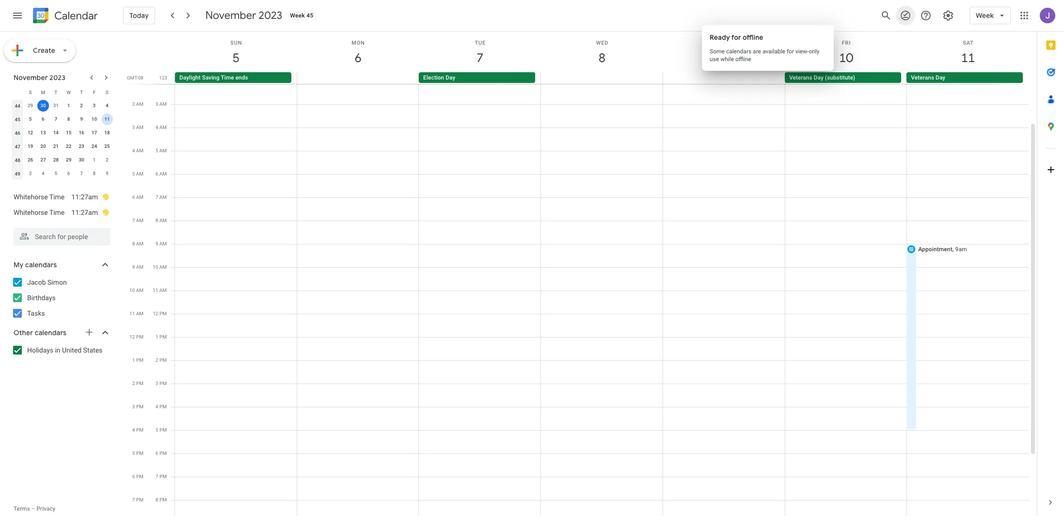 Task type: vqa. For each thing, say whether or not it's contained in the screenshot.


Task type: locate. For each thing, give the bounding box(es) containing it.
0 vertical spatial 9 am
[[156, 241, 167, 246]]

calendars up the while
[[727, 48, 752, 55]]

11 cell
[[101, 113, 114, 126]]

123
[[159, 75, 167, 81]]

1 horizontal spatial 7 pm
[[156, 474, 167, 479]]

offline up are
[[743, 33, 764, 42]]

0 horizontal spatial 5 am
[[132, 171, 144, 177]]

november up sun
[[206, 9, 256, 22]]

simon
[[48, 278, 67, 286]]

6 inside mon 6
[[354, 50, 361, 66]]

0 horizontal spatial 29
[[28, 103, 33, 108]]

11:27am down december 7 element
[[71, 193, 98, 201]]

1 horizontal spatial 29
[[66, 157, 71, 163]]

1 vertical spatial calendars
[[25, 260, 57, 269]]

october 31 element
[[50, 100, 62, 112]]

1 vertical spatial offline
[[736, 56, 752, 63]]

calendars for some
[[727, 48, 752, 55]]

1 list item from the top
[[14, 189, 110, 205]]

whitehorse for 1st list item
[[14, 193, 48, 201]]

tue
[[475, 40, 486, 46]]

december 7 element
[[76, 168, 87, 179]]

0 horizontal spatial 6 pm
[[132, 474, 144, 479]]

calendars up in
[[35, 328, 66, 337]]

other calendars button
[[2, 325, 120, 341]]

1 vertical spatial 45
[[15, 117, 20, 122]]

sun
[[231, 40, 242, 46]]

1 vertical spatial 3 pm
[[132, 404, 144, 409]]

0 horizontal spatial 12 pm
[[130, 334, 144, 340]]

s left m
[[29, 89, 32, 95]]

0 horizontal spatial veterans
[[790, 74, 813, 81]]

1 horizontal spatial 1 pm
[[156, 334, 167, 340]]

3
[[156, 101, 158, 107], [93, 103, 96, 108], [132, 125, 135, 130], [29, 171, 32, 176], [156, 381, 158, 386], [132, 404, 135, 409]]

30 left 31
[[40, 103, 46, 108]]

2 whitehorse from the top
[[14, 209, 48, 216]]

1 vertical spatial 5 pm
[[132, 451, 144, 456]]

2 11:27am from the top
[[71, 209, 98, 216]]

10 link
[[836, 47, 858, 69]]

1 vertical spatial 30
[[79, 157, 84, 163]]

t right w
[[80, 89, 83, 95]]

other
[[14, 328, 33, 337]]

week
[[977, 11, 994, 20], [290, 12, 305, 19]]

list containing whitehorse time
[[4, 185, 118, 224]]

0 vertical spatial 12 pm
[[153, 311, 167, 316]]

1 horizontal spatial 5 am
[[156, 148, 167, 153]]

8
[[598, 50, 605, 66], [67, 116, 70, 122], [93, 171, 96, 176], [156, 218, 158, 223], [132, 241, 135, 246], [156, 497, 158, 503]]

october 29 element
[[25, 100, 36, 112]]

9 am
[[156, 241, 167, 246], [132, 264, 144, 270]]

1 t from the left
[[54, 89, 57, 95]]

0 vertical spatial 30
[[40, 103, 46, 108]]

1 vertical spatial 7 am
[[132, 218, 144, 223]]

7 pm up "8 pm"
[[156, 474, 167, 479]]

7 link
[[469, 47, 492, 69]]

8 link
[[591, 47, 614, 69]]

list
[[4, 185, 118, 224]]

1 whitehorse from the top
[[14, 193, 48, 201]]

row
[[171, 34, 1030, 516], [171, 72, 1038, 84], [11, 85, 114, 99], [11, 99, 114, 113], [11, 113, 114, 126], [11, 126, 114, 140], [11, 140, 114, 153], [11, 153, 114, 167], [11, 167, 114, 180]]

october 30, today element
[[37, 100, 49, 112]]

2 vertical spatial calendars
[[35, 328, 66, 337]]

6 inside december 6 element
[[67, 171, 70, 176]]

1 11:27am from the top
[[71, 193, 98, 201]]

0 vertical spatial 6 pm
[[156, 451, 167, 456]]

8 inside wed 8
[[598, 50, 605, 66]]

whitehorse time up search for people text box
[[14, 209, 65, 216]]

birthdays
[[27, 294, 56, 302]]

december 4 element
[[37, 168, 49, 179]]

tasks
[[27, 309, 45, 317]]

november 2023 up m
[[14, 73, 66, 82]]

25
[[104, 144, 110, 149]]

2 veterans from the left
[[912, 74, 935, 81]]

row group
[[11, 99, 114, 180]]

sun 5
[[231, 40, 242, 66]]

0 vertical spatial 11:27am
[[71, 193, 98, 201]]

day for veterans day (substitute)
[[814, 74, 824, 81]]

1 horizontal spatial november 2023
[[206, 9, 282, 22]]

use
[[710, 56, 720, 63]]

0 horizontal spatial 12
[[28, 130, 33, 135]]

holidays
[[27, 346, 53, 354]]

1 veterans from the left
[[790, 74, 813, 81]]

0 horizontal spatial 30
[[40, 103, 46, 108]]

12 inside 12 'element'
[[28, 130, 33, 135]]

1 horizontal spatial t
[[80, 89, 83, 95]]

november 2023 grid
[[9, 85, 114, 180]]

list item up search for people text box
[[14, 205, 110, 220]]

december 2 element
[[101, 154, 113, 166]]

12 pm
[[153, 311, 167, 316], [130, 334, 144, 340]]

Search for people text field
[[19, 228, 105, 245]]

while
[[721, 56, 734, 63]]

18
[[104, 130, 110, 135]]

,
[[953, 246, 954, 253]]

9
[[80, 116, 83, 122], [106, 171, 108, 176], [156, 241, 158, 246], [132, 264, 135, 270]]

row group containing 29
[[11, 99, 114, 180]]

1 horizontal spatial 7 am
[[156, 195, 167, 200]]

2 day from the left
[[814, 74, 824, 81]]

10 inside "element"
[[92, 116, 97, 122]]

1 vertical spatial 10 am
[[130, 288, 144, 293]]

0 horizontal spatial 10 am
[[130, 288, 144, 293]]

2023 up 31
[[50, 73, 66, 82]]

1 vertical spatial 6 pm
[[132, 474, 144, 479]]

1 vertical spatial 3 am
[[132, 125, 144, 130]]

1 vertical spatial november
[[14, 73, 48, 82]]

0 horizontal spatial 8 am
[[132, 241, 144, 246]]

fri
[[842, 40, 851, 46]]

11
[[961, 50, 975, 66], [104, 116, 110, 122], [153, 288, 158, 293], [130, 311, 135, 316]]

0 vertical spatial 8 am
[[156, 218, 167, 223]]

tue 7
[[475, 40, 486, 66]]

19
[[28, 144, 33, 149]]

0 vertical spatial 7 pm
[[156, 474, 167, 479]]

tab list
[[1038, 32, 1065, 489]]

17
[[92, 130, 97, 135]]

None search field
[[0, 224, 120, 245]]

week for week
[[977, 11, 994, 20]]

5 inside sun 5
[[232, 50, 239, 66]]

30 right 29 element
[[79, 157, 84, 163]]

for inside some calendars are available for view-only use while offline
[[787, 48, 795, 55]]

30 for the october 30, today element
[[40, 103, 46, 108]]

row group inside november 2023 grid
[[11, 99, 114, 180]]

30 inside the october 30, today element
[[40, 103, 46, 108]]

0 vertical spatial time
[[221, 74, 234, 81]]

t
[[54, 89, 57, 95], [80, 89, 83, 95]]

calendars up jacob
[[25, 260, 57, 269]]

veterans day button
[[907, 72, 1024, 83]]

create button
[[4, 39, 76, 62]]

29 right 28
[[66, 157, 71, 163]]

calendars for my
[[25, 260, 57, 269]]

30
[[40, 103, 46, 108], [79, 157, 84, 163]]

1 vertical spatial 29
[[66, 157, 71, 163]]

1 horizontal spatial 30
[[79, 157, 84, 163]]

24
[[92, 144, 97, 149]]

6 pm
[[156, 451, 167, 456], [132, 474, 144, 479]]

0 vertical spatial whitehorse time
[[14, 193, 65, 201]]

s
[[29, 89, 32, 95], [106, 89, 109, 95]]

10
[[839, 50, 853, 66], [92, 116, 97, 122], [153, 264, 158, 270], [130, 288, 135, 293]]

list item
[[14, 189, 110, 205], [14, 205, 110, 220]]

29
[[28, 103, 33, 108], [66, 157, 71, 163]]

row containing 19
[[11, 140, 114, 153]]

2 pm
[[156, 358, 167, 363], [132, 381, 144, 386]]

1 horizontal spatial 12
[[130, 334, 135, 340]]

0 horizontal spatial 11 am
[[130, 311, 144, 316]]

row containing 26
[[11, 153, 114, 167]]

november 2023
[[206, 9, 282, 22], [14, 73, 66, 82]]

1 horizontal spatial 6 am
[[156, 171, 167, 177]]

only
[[809, 48, 820, 55]]

7 pm left "8 pm"
[[132, 497, 144, 503]]

30 cell
[[37, 99, 50, 113]]

3 day from the left
[[936, 74, 946, 81]]

45
[[307, 12, 314, 19], [15, 117, 20, 122]]

2 t from the left
[[80, 89, 83, 95]]

0 horizontal spatial november 2023
[[14, 73, 66, 82]]

calendars inside some calendars are available for view-only use while offline
[[727, 48, 752, 55]]

11 am
[[153, 288, 167, 293], [130, 311, 144, 316]]

6
[[354, 50, 361, 66], [42, 116, 45, 122], [67, 171, 70, 176], [156, 171, 158, 177], [132, 195, 135, 200], [156, 451, 158, 456], [132, 474, 135, 479]]

11:27am up search for people text box
[[71, 209, 98, 216]]

2023 left week 45
[[259, 9, 282, 22]]

time inside daylight saving time ends button
[[221, 74, 234, 81]]

t right m
[[54, 89, 57, 95]]

whitehorse time
[[14, 193, 65, 201], [14, 209, 65, 216]]

ready for offline alert
[[710, 33, 827, 63]]

29 element
[[63, 154, 75, 166]]

7 pm
[[156, 474, 167, 479], [132, 497, 144, 503]]

1 vertical spatial whitehorse
[[14, 209, 48, 216]]

1 vertical spatial for
[[787, 48, 795, 55]]

49
[[15, 171, 20, 176]]

1 horizontal spatial 2 pm
[[156, 358, 167, 363]]

time down december 5 element
[[49, 193, 65, 201]]

12 element
[[25, 127, 36, 139]]

1 vertical spatial 11:27am
[[71, 209, 98, 216]]

0 vertical spatial 12
[[28, 130, 33, 135]]

1 vertical spatial 1 pm
[[132, 358, 144, 363]]

08
[[138, 75, 144, 81]]

0 horizontal spatial 4 pm
[[132, 427, 144, 433]]

1 vertical spatial 11 am
[[130, 311, 144, 316]]

0 vertical spatial for
[[732, 33, 742, 42]]

calendar heading
[[52, 9, 98, 23]]

grid containing 5
[[124, 32, 1038, 516]]

whitehorse time down december 4 element
[[14, 193, 65, 201]]

today
[[130, 11, 149, 20]]

veterans
[[790, 74, 813, 81], [912, 74, 935, 81]]

3 pm
[[156, 381, 167, 386], [132, 404, 144, 409]]

whitehorse
[[14, 193, 48, 201], [14, 209, 48, 216]]

0 vertical spatial whitehorse
[[14, 193, 48, 201]]

1 horizontal spatial 12 pm
[[153, 311, 167, 316]]

election
[[424, 74, 444, 81]]

1 horizontal spatial 4 am
[[156, 125, 167, 130]]

0 vertical spatial 4 am
[[156, 125, 167, 130]]

day
[[446, 74, 456, 81], [814, 74, 824, 81], [936, 74, 946, 81]]

1 horizontal spatial 11 am
[[153, 288, 167, 293]]

0 horizontal spatial 45
[[15, 117, 20, 122]]

1 vertical spatial 12
[[153, 311, 158, 316]]

20
[[40, 144, 46, 149]]

1 pm
[[156, 334, 167, 340], [132, 358, 144, 363]]

main drawer image
[[12, 10, 23, 21]]

column header
[[11, 85, 24, 99]]

0 horizontal spatial 2023
[[50, 73, 66, 82]]

4
[[106, 103, 108, 108], [156, 125, 158, 130], [132, 148, 135, 153], [42, 171, 45, 176], [156, 404, 158, 409], [132, 427, 135, 433]]

30 inside 30 element
[[79, 157, 84, 163]]

3 am right 2 am
[[156, 101, 167, 107]]

8 pm
[[156, 497, 167, 503]]

16
[[79, 130, 84, 135]]

0 horizontal spatial 9 am
[[132, 264, 144, 270]]

0 horizontal spatial s
[[29, 89, 32, 95]]

1 horizontal spatial 4 pm
[[156, 404, 167, 409]]

0 horizontal spatial 5 pm
[[132, 451, 144, 456]]

29 for 29 element
[[66, 157, 71, 163]]

cell
[[175, 34, 297, 516], [297, 34, 419, 516], [419, 34, 541, 516], [541, 34, 664, 516], [664, 34, 786, 516], [786, 34, 908, 516], [907, 34, 1030, 516], [297, 72, 419, 84], [541, 72, 663, 84], [663, 72, 785, 84]]

time up search for people text box
[[49, 209, 65, 216]]

2
[[132, 101, 135, 107], [80, 103, 83, 108], [106, 157, 108, 163], [156, 358, 158, 363], [132, 381, 135, 386]]

2 horizontal spatial day
[[936, 74, 946, 81]]

offline right the while
[[736, 56, 752, 63]]

privacy
[[37, 505, 55, 512]]

veterans for veterans day
[[912, 74, 935, 81]]

for left view-
[[787, 48, 795, 55]]

cell containing appointment
[[907, 34, 1030, 516]]

0 horizontal spatial day
[[446, 74, 456, 81]]

5
[[232, 50, 239, 66], [29, 116, 32, 122], [156, 148, 158, 153], [55, 171, 57, 176], [132, 171, 135, 177], [156, 427, 158, 433], [132, 451, 135, 456]]

s right f
[[106, 89, 109, 95]]

grid
[[124, 32, 1038, 516]]

11 element
[[101, 114, 113, 125]]

6 link
[[347, 47, 369, 69]]

1 horizontal spatial 8 am
[[156, 218, 167, 223]]

for right 'thu'
[[732, 33, 742, 42]]

week button
[[970, 4, 1011, 27]]

1 vertical spatial 6 am
[[132, 195, 144, 200]]

w
[[67, 89, 71, 95]]

saving
[[202, 74, 220, 81]]

calendars for other
[[35, 328, 66, 337]]

2 vertical spatial time
[[49, 209, 65, 216]]

list item down december 5 element
[[14, 189, 110, 205]]

calendar element
[[31, 6, 98, 27]]

time left ends at the left
[[221, 74, 234, 81]]

1 vertical spatial november 2023
[[14, 73, 66, 82]]

1 day from the left
[[446, 74, 456, 81]]

november 2023 up sun
[[206, 9, 282, 22]]

1 horizontal spatial 10 am
[[153, 264, 167, 270]]

0 vertical spatial 11 am
[[153, 288, 167, 293]]

1 horizontal spatial 3 pm
[[156, 381, 167, 386]]

1 horizontal spatial veterans
[[912, 74, 935, 81]]

week inside popup button
[[977, 11, 994, 20]]

december 3 element
[[25, 168, 36, 179]]

14 element
[[50, 127, 62, 139]]

1 vertical spatial 9 am
[[132, 264, 144, 270]]

3 am down 2 am
[[132, 125, 144, 130]]

21 element
[[50, 141, 62, 152]]

0 vertical spatial 5 pm
[[156, 427, 167, 433]]

wed 8
[[596, 40, 609, 66]]

november up m
[[14, 73, 48, 82]]

29 left 30 cell
[[28, 103, 33, 108]]



Task type: describe. For each thing, give the bounding box(es) containing it.
11 inside cell
[[104, 116, 110, 122]]

8 inside 'element'
[[93, 171, 96, 176]]

terms – privacy
[[14, 505, 55, 512]]

whitehorse for 2nd list item
[[14, 209, 48, 216]]

appointment
[[919, 246, 953, 253]]

1 vertical spatial 4 am
[[132, 148, 144, 153]]

30 element
[[76, 154, 87, 166]]

25 element
[[101, 141, 113, 152]]

my calendars button
[[2, 257, 120, 273]]

15 element
[[63, 127, 75, 139]]

row containing s
[[11, 85, 114, 99]]

–
[[31, 505, 35, 512]]

13
[[40, 130, 46, 135]]

48
[[15, 157, 20, 163]]

0 horizontal spatial 1 pm
[[132, 358, 144, 363]]

1 vertical spatial 8 am
[[132, 241, 144, 246]]

wed
[[596, 40, 609, 46]]

column header inside november 2023 grid
[[11, 85, 24, 99]]

settings menu image
[[943, 10, 955, 21]]

december 1 element
[[88, 154, 100, 166]]

terms link
[[14, 505, 30, 512]]

today button
[[123, 4, 155, 27]]

2 s from the left
[[106, 89, 109, 95]]

0 horizontal spatial for
[[732, 33, 742, 42]]

2 whitehorse time from the top
[[14, 209, 65, 216]]

11 link
[[958, 47, 980, 69]]

1 vertical spatial 4 pm
[[132, 427, 144, 433]]

27
[[40, 157, 46, 163]]

17 element
[[88, 127, 100, 139]]

0 horizontal spatial 3 pm
[[132, 404, 144, 409]]

18 element
[[101, 127, 113, 139]]

ends
[[236, 74, 248, 81]]

0 vertical spatial 3 am
[[156, 101, 167, 107]]

29 for october 29 element
[[28, 103, 33, 108]]

0 horizontal spatial 7 am
[[132, 218, 144, 223]]

47
[[15, 144, 20, 149]]

1 s from the left
[[29, 89, 32, 95]]

0 vertical spatial 3 pm
[[156, 381, 167, 386]]

1 whitehorse time from the top
[[14, 193, 65, 201]]

terms
[[14, 505, 30, 512]]

1 horizontal spatial 45
[[307, 12, 314, 19]]

28
[[53, 157, 59, 163]]

row containing daylight saving time ends
[[171, 72, 1038, 84]]

gmt-
[[127, 75, 138, 81]]

1 horizontal spatial 9 am
[[156, 241, 167, 246]]

15
[[66, 130, 71, 135]]

(substitute)
[[825, 74, 856, 81]]

offline inside some calendars are available for view-only use while offline
[[736, 56, 752, 63]]

other calendars
[[14, 328, 66, 337]]

1 vertical spatial 5 am
[[132, 171, 144, 177]]

44
[[15, 103, 20, 108]]

f
[[93, 89, 96, 95]]

26
[[28, 157, 33, 163]]

20 element
[[37, 141, 49, 152]]

0 vertical spatial 10 am
[[153, 264, 167, 270]]

row containing 5
[[11, 113, 114, 126]]

16 element
[[76, 127, 87, 139]]

0 vertical spatial offline
[[743, 33, 764, 42]]

1 horizontal spatial 5 pm
[[156, 427, 167, 433]]

veterans day (substitute)
[[790, 74, 856, 81]]

22
[[66, 144, 71, 149]]

veterans day (substitute) button
[[785, 72, 902, 83]]

row containing appointment
[[171, 34, 1030, 516]]

m
[[41, 89, 45, 95]]

2 am
[[132, 101, 144, 107]]

0 horizontal spatial 6 am
[[132, 195, 144, 200]]

week 45
[[290, 12, 314, 19]]

jacob simon
[[27, 278, 67, 286]]

jacob
[[27, 278, 46, 286]]

13 element
[[37, 127, 49, 139]]

0 horizontal spatial 7 pm
[[132, 497, 144, 503]]

united
[[62, 346, 82, 354]]

2 vertical spatial 12
[[130, 334, 135, 340]]

privacy link
[[37, 505, 55, 512]]

day for veterans day
[[936, 74, 946, 81]]

daylight
[[179, 74, 201, 81]]

1 horizontal spatial november
[[206, 9, 256, 22]]

45 inside november 2023 grid
[[15, 117, 20, 122]]

veterans for veterans day (substitute)
[[790, 74, 813, 81]]

0 vertical spatial 1 pm
[[156, 334, 167, 340]]

3 inside "element"
[[29, 171, 32, 176]]

2 list item from the top
[[14, 205, 110, 220]]

21
[[53, 144, 59, 149]]

10 element
[[88, 114, 100, 125]]

calendar
[[54, 9, 98, 23]]

my calendars list
[[2, 275, 120, 321]]

14
[[53, 130, 59, 135]]

19 element
[[25, 141, 36, 152]]

0 horizontal spatial november
[[14, 73, 48, 82]]

are
[[753, 48, 762, 55]]

in
[[55, 346, 60, 354]]

add other calendars image
[[84, 327, 94, 337]]

1 vertical spatial 12 pm
[[130, 334, 144, 340]]

7 inside tue 7
[[476, 50, 483, 66]]

thu
[[719, 40, 731, 46]]

9am
[[956, 246, 968, 253]]

my
[[14, 260, 23, 269]]

election day button
[[419, 72, 535, 83]]

23
[[79, 144, 84, 149]]

december 5 element
[[50, 168, 62, 179]]

1 horizontal spatial 6 pm
[[156, 451, 167, 456]]

december 6 element
[[63, 168, 75, 179]]

row containing 29
[[11, 99, 114, 113]]

27 element
[[37, 154, 49, 166]]

ready for offline
[[710, 33, 764, 42]]

december 8 element
[[88, 168, 100, 179]]

22 element
[[63, 141, 75, 152]]

30 for 30 element
[[79, 157, 84, 163]]

some calendars are available for view-only use while offline
[[710, 48, 820, 63]]

24 element
[[88, 141, 100, 152]]

31
[[53, 103, 59, 108]]

december 9 element
[[101, 168, 113, 179]]

some
[[710, 48, 725, 55]]

26 element
[[25, 154, 36, 166]]

0 vertical spatial 7 am
[[156, 195, 167, 200]]

holidays in united states
[[27, 346, 103, 354]]

my calendars
[[14, 260, 57, 269]]

election day
[[424, 74, 456, 81]]

mon 6
[[352, 40, 365, 66]]

daylight saving time ends
[[179, 74, 248, 81]]

0 vertical spatial november 2023
[[206, 9, 282, 22]]

sat
[[964, 40, 974, 46]]

day for election day
[[446, 74, 456, 81]]

create
[[33, 46, 55, 55]]

23 element
[[76, 141, 87, 152]]

mon
[[352, 40, 365, 46]]

1 vertical spatial time
[[49, 193, 65, 201]]

0 vertical spatial 4 pm
[[156, 404, 167, 409]]

daylight saving time ends button
[[175, 72, 291, 83]]

available
[[763, 48, 786, 55]]

0 vertical spatial 5 am
[[156, 148, 167, 153]]

2 horizontal spatial 12
[[153, 311, 158, 316]]

0 horizontal spatial 3 am
[[132, 125, 144, 130]]

view-
[[796, 48, 809, 55]]

0 vertical spatial 2 pm
[[156, 358, 167, 363]]

sat 11
[[961, 40, 975, 66]]

row containing 3
[[11, 167, 114, 180]]

1 vertical spatial 2 pm
[[132, 381, 144, 386]]

week for week 45
[[290, 12, 305, 19]]

1 horizontal spatial 2023
[[259, 9, 282, 22]]

ready
[[710, 33, 730, 42]]

46
[[15, 130, 20, 136]]

gmt-08
[[127, 75, 144, 81]]

row containing 12
[[11, 126, 114, 140]]

appointment , 9am
[[919, 246, 968, 253]]

states
[[83, 346, 103, 354]]

28 element
[[50, 154, 62, 166]]



